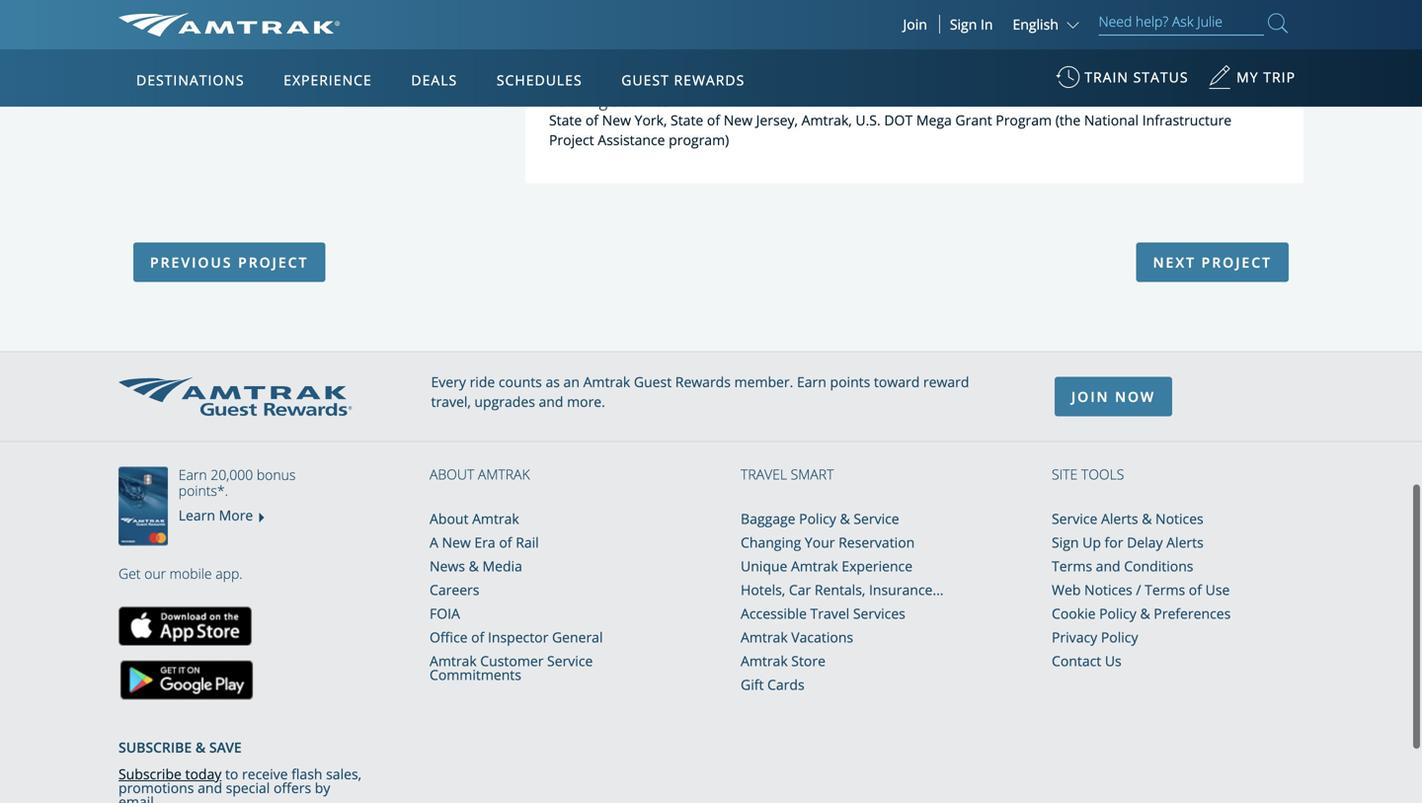Task type: locate. For each thing, give the bounding box(es) containing it.
0 vertical spatial travel
[[741, 465, 787, 483]]

0 vertical spatial federal
[[1097, 23, 1145, 41]]

2 administration, from the left
[[751, 42, 850, 61]]

1 horizontal spatial project
[[1202, 253, 1272, 272]]

special
[[226, 778, 270, 797]]

about
[[430, 465, 474, 483], [430, 509, 469, 528]]

partners
[[604, 2, 666, 24]]

of inside service alerts & notices sign up for delay alerts terms and conditions web notices / terms of use cookie policy & preferences privacy policy contact us
[[1189, 580, 1202, 599]]

0 vertical spatial project
[[549, 2, 600, 24]]

more
[[219, 506, 253, 525]]

subscribe
[[119, 738, 192, 757]]

office of inspector general link
[[430, 628, 603, 646]]

1 horizontal spatial u.s.
[[856, 110, 881, 129]]

careers
[[430, 580, 479, 599]]

1 horizontal spatial service
[[854, 509, 899, 528]]

banner containing join
[[0, 0, 1422, 456]]

project left partners
[[549, 2, 600, 24]]

1 vertical spatial experience
[[842, 557, 913, 575]]

by
[[315, 778, 330, 797]]

1 horizontal spatial administration,
[[751, 42, 850, 61]]

us
[[1105, 651, 1122, 670]]

project inside 'link'
[[238, 253, 309, 272]]

federal up the companies
[[1097, 23, 1145, 41]]

notices down "terms and conditions" link
[[1085, 580, 1133, 599]]

2 vertical spatial and
[[198, 778, 222, 797]]

0 horizontal spatial rail
[[516, 533, 539, 552]]

1 vertical spatial join
[[1072, 387, 1110, 406]]

alerts
[[1101, 509, 1138, 528], [1167, 533, 1204, 552]]

subscribe & save
[[119, 738, 242, 757]]

1 state from the left
[[549, 110, 582, 129]]

guest inside every ride counts as an amtrak guest rewards member. earn points toward reward travel, upgrades and more.
[[634, 372, 672, 391]]

english
[[1013, 15, 1059, 34]]

u.s. inside funding sources state of new york, state of new jersey, amtrak, u.s. dot mega grant program (the national infrastructure project assistance program)
[[856, 110, 881, 129]]

project right previous
[[238, 253, 309, 272]]

new left "jersey,"
[[724, 110, 753, 129]]

1 horizontal spatial state
[[671, 110, 704, 129]]

earn left points
[[797, 372, 827, 391]]

amtrak up 'era'
[[472, 509, 519, 528]]

an
[[564, 372, 580, 391]]

changing your reservation link
[[741, 533, 915, 552]]

travel
[[741, 465, 787, 483], [810, 604, 850, 623]]

rewards left member.
[[675, 372, 731, 391]]

new inside about amtrak a new era of rail news & media careers foia office of inspector general amtrak customer service commitments
[[442, 533, 471, 552]]

of left use
[[1189, 580, 1202, 599]]

0 horizontal spatial new
[[442, 533, 471, 552]]

rewards inside popup button
[[674, 71, 745, 89]]

& down the a new era of rail link
[[469, 557, 479, 575]]

1 horizontal spatial rail
[[964, 42, 987, 61]]

rewards down transit
[[674, 71, 745, 89]]

amtrak guest rewards image
[[119, 377, 352, 416]]

0 vertical spatial guest
[[622, 71, 670, 89]]

1 vertical spatial earn
[[179, 465, 207, 484]]

2 project from the left
[[1202, 253, 1272, 272]]

funding
[[549, 89, 608, 112]]

0 vertical spatial sign
[[950, 15, 977, 34]]

amtrak vacations link
[[741, 628, 854, 646]]

banner
[[0, 0, 1422, 456]]

terms
[[1052, 557, 1092, 575], [1145, 580, 1185, 599]]

0 vertical spatial alerts
[[1101, 509, 1138, 528]]

sales,
[[326, 765, 362, 783]]

1 project from the top
[[549, 2, 600, 24]]

application
[[192, 165, 666, 441]]

1 vertical spatial about
[[430, 509, 469, 528]]

1 horizontal spatial travel
[[810, 604, 850, 623]]

earn inside every ride counts as an amtrak guest rewards member. earn points toward reward travel, upgrades and more.
[[797, 372, 827, 391]]

terms up web
[[1052, 557, 1092, 575]]

funding sources state of new york, state of new jersey, amtrak, u.s. dot mega grant program (the national infrastructure project assistance program)
[[549, 89, 1232, 149]]

subscribe today link
[[119, 765, 222, 783]]

travel up baggage
[[741, 465, 787, 483]]

0 horizontal spatial federal
[[652, 42, 700, 61]]

0 horizontal spatial alerts
[[1101, 509, 1138, 528]]

about amtrak
[[430, 465, 530, 483]]

join left now
[[1072, 387, 1110, 406]]

earn
[[797, 372, 827, 391], [179, 465, 207, 484]]

2 about from the top
[[430, 509, 469, 528]]

& left save
[[195, 738, 206, 757]]

0 vertical spatial about
[[430, 465, 474, 483]]

our
[[144, 564, 166, 583]]

development
[[609, 23, 695, 41]]

2 horizontal spatial and
[[1096, 557, 1121, 575]]

policy up your
[[799, 509, 836, 528]]

of right 'era'
[[499, 533, 512, 552]]

travel up vacations
[[810, 604, 850, 623]]

1 horizontal spatial notices
[[1156, 509, 1204, 528]]

member.
[[734, 372, 794, 391]]

join inside join now "link"
[[1072, 387, 1110, 406]]

1 vertical spatial rewards
[[675, 372, 731, 391]]

2 horizontal spatial service
[[1052, 509, 1098, 528]]

gateway
[[549, 23, 605, 41]]

1 vertical spatial u.s.
[[856, 110, 881, 129]]

policy up us
[[1101, 628, 1138, 646]]

2 project from the top
[[549, 130, 594, 149]]

1 vertical spatial federal
[[652, 42, 700, 61]]

program)
[[669, 130, 729, 149]]

amtrak up 'more.'
[[583, 372, 630, 391]]

0 horizontal spatial join
[[903, 15, 927, 34]]

1 vertical spatial project
[[549, 130, 594, 149]]

railroad
[[1149, 23, 1202, 41]]

(the
[[1056, 110, 1081, 129]]

0 vertical spatial rewards
[[674, 71, 745, 89]]

0 horizontal spatial earn
[[179, 465, 207, 484]]

rail inside project partners gateway development commission (gdc), u.s. department of transportation (dot), federal railroad administration, federal transit administration, mta long island rail road, related companies
[[964, 42, 987, 61]]

administration, down (gdc),
[[751, 42, 850, 61]]

1 horizontal spatial alerts
[[1167, 533, 1204, 552]]

u.s. left dot
[[856, 110, 881, 129]]

amtrak up gift cards link at the bottom right
[[741, 651, 788, 670]]

1 project from the left
[[238, 253, 309, 272]]

store
[[791, 651, 826, 670]]

project for next project
[[1202, 253, 1272, 272]]

1 vertical spatial guest
[[634, 372, 672, 391]]

1 horizontal spatial experience
[[842, 557, 913, 575]]

0 vertical spatial rail
[[964, 42, 987, 61]]

0 horizontal spatial experience
[[284, 71, 372, 89]]

use
[[1206, 580, 1230, 599]]

rail up the media
[[516, 533, 539, 552]]

rail down the sign in
[[964, 42, 987, 61]]

more.
[[567, 392, 605, 411]]

0 horizontal spatial state
[[549, 110, 582, 129]]

1 vertical spatial sign
[[1052, 533, 1079, 552]]

about up "about amtrak" link
[[430, 465, 474, 483]]

1 horizontal spatial new
[[602, 110, 631, 129]]

0 vertical spatial experience
[[284, 71, 372, 89]]

your
[[805, 533, 835, 552]]

dot
[[884, 110, 913, 129]]

0 horizontal spatial travel
[[741, 465, 787, 483]]

infrastructure
[[1143, 110, 1232, 129]]

points
[[830, 372, 870, 391]]

guest up "sources"
[[622, 71, 670, 89]]

news & media link
[[430, 557, 522, 575]]

1 horizontal spatial sign
[[1052, 533, 1079, 552]]

rail
[[964, 42, 987, 61], [516, 533, 539, 552]]

1 vertical spatial notices
[[1085, 580, 1133, 599]]

0 horizontal spatial sign
[[950, 15, 977, 34]]

0 vertical spatial notices
[[1156, 509, 1204, 528]]

accessible travel services link
[[741, 604, 906, 623]]

policy down /
[[1099, 604, 1137, 623]]

regions map image
[[192, 165, 666, 441]]

project inside "link"
[[1202, 253, 1272, 272]]

service down general
[[547, 651, 593, 670]]

alerts up 'for'
[[1101, 509, 1138, 528]]

sign left in at the top right of the page
[[950, 15, 977, 34]]

state down schedules
[[549, 110, 582, 129]]

1 horizontal spatial join
[[1072, 387, 1110, 406]]

u.s. right (gdc),
[[826, 23, 852, 41]]

a new era of rail link
[[430, 533, 539, 552]]

experience inside the baggage policy & service changing your reservation unique amtrak experience hotels, car rentals, insurance... accessible travel services amtrak vacations amtrak store gift cards
[[842, 557, 913, 575]]

project inside funding sources state of new york, state of new jersey, amtrak, u.s. dot mega grant program (the national infrastructure project assistance program)
[[549, 130, 594, 149]]

policy inside the baggage policy & service changing your reservation unique amtrak experience hotels, car rentals, insurance... accessible travel services amtrak vacations amtrak store gift cards
[[799, 509, 836, 528]]

state up "program)"
[[671, 110, 704, 129]]

amtrak
[[583, 372, 630, 391], [478, 465, 530, 483], [472, 509, 519, 528], [791, 557, 838, 575], [741, 628, 788, 646], [430, 651, 477, 670], [741, 651, 788, 670]]

insurance...
[[869, 580, 944, 599]]

notices up "delay"
[[1156, 509, 1204, 528]]

amtrak guest rewards preferred mastercard image
[[119, 467, 178, 546]]

road,
[[991, 42, 1027, 61]]

0 horizontal spatial project
[[238, 253, 309, 272]]

ride
[[470, 372, 495, 391]]

service inside about amtrak a new era of rail news & media careers foia office of inspector general amtrak customer service commitments
[[547, 651, 593, 670]]

new right a
[[442, 533, 471, 552]]

previous  project
[[150, 253, 309, 272]]

1 vertical spatial rail
[[516, 533, 539, 552]]

and inside to receive flash sales, promotions and special offers by email.
[[198, 778, 222, 797]]

destinations button
[[128, 52, 252, 108]]

0 vertical spatial join
[[903, 15, 927, 34]]

today
[[185, 765, 222, 783]]

and inside service alerts & notices sign up for delay alerts terms and conditions web notices / terms of use cookie policy & preferences privacy policy contact us
[[1096, 557, 1121, 575]]

guest inside popup button
[[622, 71, 670, 89]]

& up changing your reservation link
[[840, 509, 850, 528]]

project down funding
[[549, 130, 594, 149]]

and down as
[[539, 392, 563, 411]]

and left to
[[198, 778, 222, 797]]

0 vertical spatial policy
[[799, 509, 836, 528]]

program
[[996, 110, 1052, 129]]

guest right an
[[634, 372, 672, 391]]

administration, down gateway
[[549, 42, 648, 61]]

amtrak customer service commitments link
[[430, 651, 593, 684]]

0 horizontal spatial and
[[198, 778, 222, 797]]

destinations
[[136, 71, 244, 89]]

1 vertical spatial alerts
[[1167, 533, 1204, 552]]

web
[[1052, 580, 1081, 599]]

20,000
[[211, 465, 253, 484]]

experience button
[[276, 52, 380, 108]]

administration,
[[549, 42, 648, 61], [751, 42, 850, 61]]

terms and conditions link
[[1052, 557, 1194, 575]]

about up a
[[430, 509, 469, 528]]

join up long on the right top of the page
[[903, 15, 927, 34]]

service inside service alerts & notices sign up for delay alerts terms and conditions web notices / terms of use cookie policy & preferences privacy policy contact us
[[1052, 509, 1098, 528]]

new
[[602, 110, 631, 129], [724, 110, 753, 129], [442, 533, 471, 552]]

0 vertical spatial u.s.
[[826, 23, 852, 41]]

earn left 20,000
[[179, 465, 207, 484]]

1 about from the top
[[430, 465, 474, 483]]

my trip
[[1237, 68, 1296, 86]]

0 vertical spatial and
[[539, 392, 563, 411]]

& up "delay"
[[1142, 509, 1152, 528]]

unique
[[741, 557, 788, 575]]

gift
[[741, 675, 764, 694]]

conditions
[[1124, 557, 1194, 575]]

service up reservation
[[854, 509, 899, 528]]

rail inside about amtrak a new era of rail news & media careers foia office of inspector general amtrak customer service commitments
[[516, 533, 539, 552]]

about inside about amtrak a new era of rail news & media careers foia office of inspector general amtrak customer service commitments
[[430, 509, 469, 528]]

points*.
[[179, 481, 228, 500]]

counts
[[499, 372, 542, 391]]

federal up the guest rewards
[[652, 42, 700, 61]]

project right 'next'
[[1202, 253, 1272, 272]]

service up up
[[1052, 509, 1098, 528]]

1 vertical spatial and
[[1096, 557, 1121, 575]]

alerts up the conditions
[[1167, 533, 1204, 552]]

of up island
[[937, 23, 950, 41]]

u.s.
[[826, 23, 852, 41], [856, 110, 881, 129]]

1 vertical spatial travel
[[810, 604, 850, 623]]

0 horizontal spatial administration,
[[549, 42, 648, 61]]

1 horizontal spatial federal
[[1097, 23, 1145, 41]]

earn inside "earn 20,000 bonus points*. learn more"
[[179, 465, 207, 484]]

0 horizontal spatial service
[[547, 651, 593, 670]]

terms down the conditions
[[1145, 580, 1185, 599]]

contact
[[1052, 651, 1102, 670]]

1 horizontal spatial and
[[539, 392, 563, 411]]

hotels, car rentals, insurance... link
[[741, 580, 944, 599]]

1 horizontal spatial earn
[[797, 372, 827, 391]]

new up assistance
[[602, 110, 631, 129]]

amtrak down accessible
[[741, 628, 788, 646]]

0 vertical spatial terms
[[1052, 557, 1092, 575]]

0 horizontal spatial u.s.
[[826, 23, 852, 41]]

and down 'for'
[[1096, 557, 1121, 575]]

service
[[854, 509, 899, 528], [1052, 509, 1098, 528], [547, 651, 593, 670]]

0 vertical spatial earn
[[797, 372, 827, 391]]

companies
[[1083, 42, 1155, 61]]

1 vertical spatial terms
[[1145, 580, 1185, 599]]

footer
[[0, 351, 1422, 803], [119, 700, 370, 803]]

about amtrak link
[[430, 509, 519, 528]]

sign left up
[[1052, 533, 1079, 552]]



Task type: describe. For each thing, give the bounding box(es) containing it.
amtrak down office
[[430, 651, 477, 670]]

amtrak,
[[802, 110, 852, 129]]

(dot),
[[1054, 23, 1094, 41]]

baggage policy & service link
[[741, 509, 899, 528]]

toward
[[874, 372, 920, 391]]

guest rewards
[[622, 71, 745, 89]]

service inside the baggage policy & service changing your reservation unique amtrak experience hotels, car rentals, insurance... accessible travel services amtrak vacations amtrak store gift cards
[[854, 509, 899, 528]]

& inside the baggage policy & service changing your reservation unique amtrak experience hotels, car rentals, insurance... accessible travel services amtrak vacations amtrak store gift cards
[[840, 509, 850, 528]]

project inside project partners gateway development commission (gdc), u.s. department of transportation (dot), federal railroad administration, federal transit administration, mta long island rail road, related companies
[[549, 2, 600, 24]]

sign up for delay alerts link
[[1052, 533, 1204, 552]]

changing
[[741, 533, 801, 552]]

related
[[1031, 42, 1079, 61]]

& inside about amtrak a new era of rail news & media careers foia office of inspector general amtrak customer service commitments
[[469, 557, 479, 575]]

media
[[482, 557, 522, 575]]

contact us link
[[1052, 651, 1122, 670]]

email.
[[119, 792, 158, 803]]

rewards inside every ride counts as an amtrak guest rewards member. earn points toward reward travel, upgrades and more.
[[675, 372, 731, 391]]

service alerts & notices sign up for delay alerts terms and conditions web notices / terms of use cookie policy & preferences privacy policy contact us
[[1052, 509, 1231, 670]]

national
[[1084, 110, 1139, 129]]

every ride counts as an amtrak guest rewards member. earn points toward reward travel, upgrades and more.
[[431, 372, 969, 411]]

cards
[[768, 675, 805, 694]]

general
[[552, 628, 603, 646]]

delay
[[1127, 533, 1163, 552]]

about for about amtrak a new era of rail news & media careers foia office of inspector general amtrak customer service commitments
[[430, 509, 469, 528]]

1 administration, from the left
[[549, 42, 648, 61]]

flash
[[292, 765, 322, 783]]

travel smart
[[741, 465, 834, 483]]

subscribe
[[119, 765, 182, 783]]

tools
[[1081, 465, 1124, 483]]

inspector
[[488, 628, 549, 646]]

news
[[430, 557, 465, 575]]

mega
[[916, 110, 952, 129]]

promotions
[[119, 778, 194, 797]]

and inside every ride counts as an amtrak guest rewards member. earn points toward reward travel, upgrades and more.
[[539, 392, 563, 411]]

next project
[[1153, 253, 1272, 272]]

experience inside "popup button"
[[284, 71, 372, 89]]

cookie policy & preferences link
[[1052, 604, 1231, 623]]

long
[[886, 42, 918, 61]]

gift cards link
[[741, 675, 805, 694]]

for
[[1105, 533, 1124, 552]]

as
[[546, 372, 560, 391]]

receive
[[242, 765, 288, 783]]

baggage
[[741, 509, 796, 528]]

0 horizontal spatial notices
[[1085, 580, 1133, 599]]

status
[[1134, 68, 1189, 86]]

reservation
[[839, 533, 915, 552]]

0 horizontal spatial terms
[[1052, 557, 1092, 575]]

smart
[[791, 465, 834, 483]]

office
[[430, 628, 468, 646]]

2 state from the left
[[671, 110, 704, 129]]

of inside project partners gateway development commission (gdc), u.s. department of transportation (dot), federal railroad administration, federal transit administration, mta long island rail road, related companies
[[937, 23, 950, 41]]

search icon image
[[1268, 9, 1288, 37]]

& down web notices / terms of use link
[[1140, 604, 1150, 623]]

to
[[225, 765, 238, 783]]

join button
[[891, 15, 940, 34]]

learn
[[179, 506, 215, 525]]

join now link
[[1055, 377, 1173, 416]]

car
[[789, 580, 811, 599]]

next
[[1153, 253, 1196, 272]]

commitments
[[430, 665, 521, 684]]

train
[[1085, 68, 1129, 86]]

english button
[[1013, 15, 1084, 34]]

department
[[855, 23, 934, 41]]

site
[[1052, 465, 1078, 483]]

footer containing every ride counts as an amtrak guest rewards member. earn points toward reward travel, upgrades and more.
[[0, 351, 1422, 803]]

earn 20,000 bonus points*. learn more
[[179, 465, 296, 525]]

Please enter your search item search field
[[1099, 10, 1264, 36]]

join for join
[[903, 15, 927, 34]]

amtrak image
[[119, 13, 340, 37]]

deals
[[411, 71, 458, 89]]

bonus
[[257, 465, 296, 484]]

sign inside service alerts & notices sign up for delay alerts terms and conditions web notices / terms of use cookie policy & preferences privacy policy contact us
[[1052, 533, 1079, 552]]

commission
[[699, 23, 779, 41]]

project for previous  project
[[238, 253, 309, 272]]

1 vertical spatial policy
[[1099, 604, 1137, 623]]

careers link
[[430, 580, 479, 599]]

foia link
[[430, 604, 460, 623]]

subscribe today
[[119, 765, 222, 783]]

u.s. inside project partners gateway development commission (gdc), u.s. department of transportation (dot), federal railroad administration, federal transit administration, mta long island rail road, related companies
[[826, 23, 852, 41]]

my trip button
[[1208, 58, 1296, 107]]

1 horizontal spatial terms
[[1145, 580, 1185, 599]]

schedules link
[[489, 49, 590, 107]]

amtrak store link
[[741, 651, 826, 670]]

amtrak up "about amtrak" link
[[478, 465, 530, 483]]

2 vertical spatial policy
[[1101, 628, 1138, 646]]

join for join now
[[1072, 387, 1110, 406]]

transit
[[703, 42, 748, 61]]

site tools
[[1052, 465, 1124, 483]]

rentals,
[[815, 580, 866, 599]]

2 horizontal spatial new
[[724, 110, 753, 129]]

service alerts & notices link
[[1052, 509, 1204, 528]]

privacy policy link
[[1052, 628, 1138, 646]]

about amtrak a new era of rail news & media careers foia office of inspector general amtrak customer service commitments
[[430, 509, 603, 684]]

of up assistance
[[586, 110, 599, 129]]

mobile
[[170, 564, 212, 583]]

amtrak down your
[[791, 557, 838, 575]]

transportation
[[954, 23, 1050, 41]]

amtrak inside every ride counts as an amtrak guest rewards member. earn points toward reward travel, upgrades and more.
[[583, 372, 630, 391]]

guest rewards button
[[614, 52, 753, 108]]

preferences
[[1154, 604, 1231, 623]]

sources
[[612, 89, 670, 112]]

of right office
[[471, 628, 484, 646]]

of up "program)"
[[707, 110, 720, 129]]

era
[[475, 533, 496, 552]]

sign in
[[950, 15, 993, 34]]

offers
[[274, 778, 311, 797]]

web notices / terms of use link
[[1052, 580, 1230, 599]]

reward
[[923, 372, 969, 391]]

footer containing subscribe & save
[[119, 700, 370, 803]]

york,
[[635, 110, 667, 129]]

about for about amtrak
[[430, 465, 474, 483]]

travel inside the baggage policy & service changing your reservation unique amtrak experience hotels, car rentals, insurance... accessible travel services amtrak vacations amtrak store gift cards
[[810, 604, 850, 623]]

baggage policy & service changing your reservation unique amtrak experience hotels, car rentals, insurance... accessible travel services amtrak vacations amtrak store gift cards
[[741, 509, 944, 694]]

train status link
[[1056, 58, 1189, 107]]

hotels,
[[741, 580, 785, 599]]



Task type: vqa. For each thing, say whether or not it's contained in the screenshot.
"How"
no



